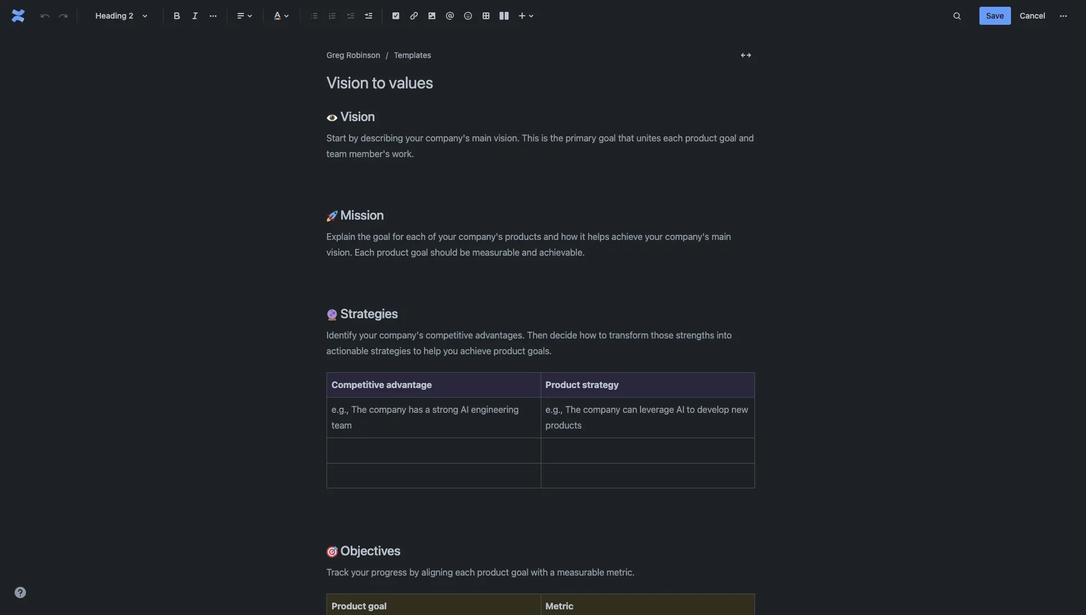 Task type: locate. For each thing, give the bounding box(es) containing it.
objectives
[[338, 544, 401, 559]]

0 vertical spatial product
[[546, 380, 580, 390]]

robinson
[[346, 50, 380, 60]]

emoji image
[[461, 9, 475, 23]]

heading 2
[[96, 11, 133, 20]]

more image
[[1057, 9, 1071, 23]]

:dart: image
[[327, 547, 338, 558]]

0 horizontal spatial product
[[332, 602, 366, 612]]

save button
[[980, 7, 1011, 25]]

strategies
[[338, 306, 398, 321]]

Main content area, start typing to enter text. text field
[[320, 109, 762, 616]]

1 vertical spatial product
[[332, 602, 366, 612]]

save
[[986, 11, 1004, 20]]

:eye: image
[[327, 112, 338, 124], [327, 112, 338, 124]]

add image, video, or file image
[[425, 9, 439, 23]]

product strategy
[[546, 380, 619, 390]]

undo ⌘z image
[[38, 9, 52, 23]]

greg robinson
[[327, 50, 380, 60]]

help image
[[14, 587, 27, 600]]

confluence image
[[9, 7, 27, 25], [9, 7, 27, 25]]

competitive advantage
[[332, 380, 432, 390]]

Give this page a title text field
[[327, 73, 755, 92]]

outdent ⇧tab image
[[344, 9, 357, 23]]

greg robinson link
[[327, 49, 380, 62]]

product left strategy
[[546, 380, 580, 390]]

bullet list ⌘⇧8 image
[[307, 9, 321, 23]]

product goal
[[332, 602, 387, 612]]

mention image
[[443, 9, 457, 23]]

action item image
[[389, 9, 403, 23]]

product left 'goal'
[[332, 602, 366, 612]]

templates
[[394, 50, 431, 60]]

bold ⌘b image
[[170, 9, 184, 23]]

italic ⌘i image
[[188, 9, 202, 23]]

cancel button
[[1013, 7, 1053, 25]]

product
[[546, 380, 580, 390], [332, 602, 366, 612]]

1 horizontal spatial product
[[546, 380, 580, 390]]

:crystal_ball: image
[[327, 310, 338, 321], [327, 310, 338, 321]]

:rocket: image
[[327, 211, 338, 222], [327, 211, 338, 222]]

competitive
[[332, 380, 384, 390]]

layouts image
[[498, 9, 511, 23]]



Task type: describe. For each thing, give the bounding box(es) containing it.
strategy
[[582, 380, 619, 390]]

mission
[[338, 207, 384, 223]]

more formatting image
[[206, 9, 220, 23]]

make template full-width image
[[739, 49, 753, 62]]

2
[[129, 11, 133, 20]]

find and replace image
[[950, 9, 964, 23]]

align left image
[[234, 9, 248, 23]]

product for product goal
[[332, 602, 366, 612]]

goal
[[368, 602, 387, 612]]

numbered list ⌘⇧7 image
[[325, 9, 339, 23]]

advantage
[[386, 380, 432, 390]]

templates link
[[394, 49, 431, 62]]

product for product strategy
[[546, 380, 580, 390]]

redo ⌘⇧z image
[[56, 9, 70, 23]]

metric
[[546, 602, 574, 612]]

indent tab image
[[362, 9, 375, 23]]

:dart: image
[[327, 547, 338, 558]]

greg
[[327, 50, 344, 60]]

table image
[[479, 9, 493, 23]]

vision
[[338, 109, 375, 124]]

heading 2 button
[[82, 3, 159, 28]]

heading
[[96, 11, 127, 20]]

link image
[[407, 9, 421, 23]]

cancel
[[1020, 11, 1046, 20]]



Task type: vqa. For each thing, say whether or not it's contained in the screenshot.
topmost Product
yes



